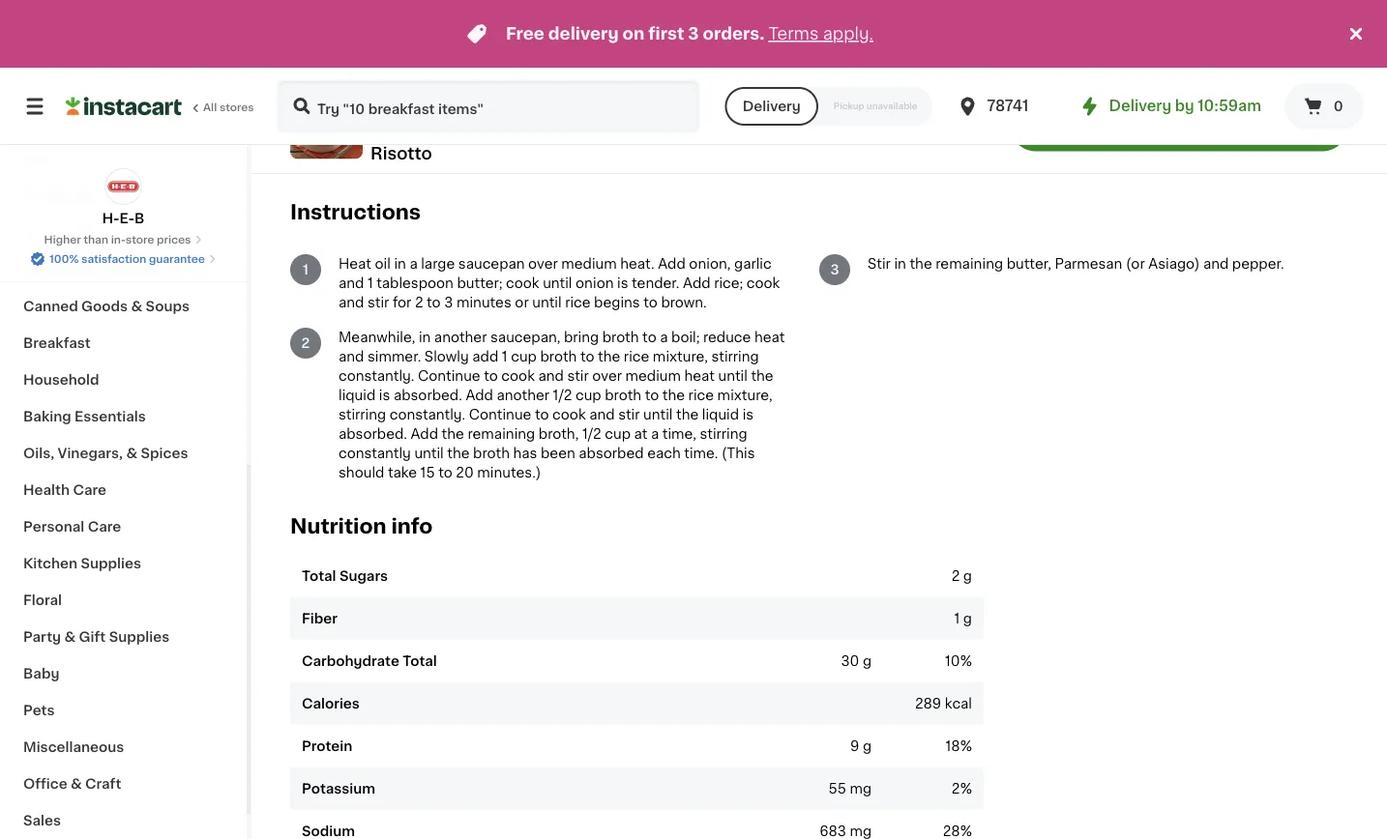 Task type: vqa. For each thing, say whether or not it's contained in the screenshot.
save associated with $ 6 39
no



Task type: describe. For each thing, give the bounding box(es) containing it.
clove
[[338, 19, 375, 33]]

add up brown.
[[683, 277, 711, 290]]

large
[[421, 257, 455, 271]]

1 vertical spatial stir
[[567, 369, 589, 383]]

teaspoon
[[344, 116, 408, 130]]

cup up broth,
[[576, 389, 602, 402]]

canned goods & soups link
[[12, 288, 235, 325]]

over inside 'meanwhile, in another saucepan, bring broth to a boil; reduce heat and simmer. slowly add 1 cup broth to the rice mixture, stirring constantly. continue to cook and stir over medium heat until the liquid is absorbed. add another 1/2 cup broth to the rice mixture, stirring constantly. continue to cook and stir until the liquid is absorbed. add the remaining broth, 1/2 cup at a time, stirring constantly until the broth has been absorbed each time. (this should take 15 to 20 minutes.)'
[[592, 369, 622, 383]]

soups
[[146, 300, 190, 313]]

289
[[915, 697, 942, 711]]

medium inside 'meanwhile, in another saucepan, bring broth to a boil; reduce heat and simmer. slowly add 1 cup broth to the rice mixture, stirring constantly. continue to cook and stir over medium heat until the liquid is absorbed. add another 1/2 cup broth to the rice mixture, stirring constantly. continue to cook and stir until the liquid is absorbed. add the remaining broth, 1/2 cup at a time, stirring constantly until the broth has been absorbed each time. (this should take 15 to 20 minutes.)'
[[626, 369, 681, 383]]

broth up minutes.)
[[473, 447, 510, 460]]

cup up absorbed
[[605, 428, 631, 441]]

1 vertical spatial 3
[[831, 263, 839, 277]]

all stores
[[203, 102, 254, 113]]

cans
[[408, 77, 440, 91]]

2 vertical spatial stir
[[618, 408, 640, 422]]

broth down bring
[[540, 350, 577, 364]]

remaining inside 'meanwhile, in another saucepan, bring broth to a boil; reduce heat and simmer. slowly add 1 cup broth to the rice mixture, stirring constantly. continue to cook and stir over medium heat until the liquid is absorbed. add another 1/2 cup broth to the rice mixture, stirring constantly. continue to cook and stir until the liquid is absorbed. add the remaining broth, 1/2 cup at a time, stirring constantly until the broth has been absorbed each time. (this should take 15 to 20 minutes.)'
[[468, 428, 535, 441]]

spices
[[141, 447, 188, 461]]

78741
[[987, 99, 1029, 113]]

until down "reduce"
[[718, 369, 748, 383]]

1 vertical spatial supplies
[[109, 631, 170, 644]]

sodium
[[302, 825, 355, 839]]

has
[[513, 447, 537, 460]]

butter;
[[457, 277, 503, 290]]

store
[[126, 235, 154, 245]]

rice down begins
[[624, 350, 649, 364]]

1 vertical spatial constantly.
[[390, 408, 466, 422]]

household
[[23, 373, 99, 387]]

bring
[[564, 331, 599, 344]]

0 vertical spatial stirring
[[712, 350, 759, 364]]

for
[[393, 296, 412, 309]]

absorbed
[[579, 447, 644, 460]]

onion,
[[689, 257, 731, 271]]

2 up 1 g
[[952, 570, 960, 583]]

over inside heat oil in a large saucepan over medium heat. add onion, garlic and 1 tablespoon butter; cook until onion is tender. add rice; cook and stir for 2 to 3 minutes or until rice begins to brown.
[[528, 257, 558, 271]]

⅛
[[329, 116, 340, 130]]

add up tender.
[[658, 257, 686, 271]]

2 vertical spatial a
[[651, 428, 659, 441]]

or inside heat oil in a large saucepan over medium heat. add onion, garlic and 1 tablespoon butter; cook until onion is tender. add rice; cook and stir for 2 to 3 minutes or until rice begins to brown.
[[515, 296, 529, 309]]

limited time offer region
[[0, 0, 1345, 68]]

add inside button
[[1072, 117, 1107, 134]]

sauces
[[127, 263, 179, 277]]

risotto
[[371, 145, 432, 162]]

add 5 ingredients to cart
[[1072, 117, 1287, 134]]

gift
[[79, 631, 106, 644]]

mg for 55 mg
[[850, 782, 872, 796]]

oil
[[375, 257, 391, 271]]

been
[[541, 447, 575, 460]]

1 vertical spatial another
[[497, 389, 550, 402]]

miscellaneous
[[23, 741, 124, 755]]

18 %
[[946, 740, 972, 753]]

all stores link
[[66, 79, 255, 134]]

2 g
[[952, 570, 972, 583]]

5
[[1111, 117, 1122, 134]]

78741 button
[[956, 79, 1073, 134]]

g for 30 g
[[863, 655, 872, 668]]

meanwhile, in another saucepan, bring broth to a boil; reduce heat and simmer. slowly add 1 cup broth to the rice mixture, stirring constantly. continue to cook and stir over medium heat until the liquid is absorbed. add another 1/2 cup broth to the rice mixture, stirring constantly. continue to cook and stir until the liquid is absorbed. add the remaining broth, 1/2 cup at a time, stirring constantly until the broth has been absorbed each time. (this should take 15 to 20 minutes.)
[[339, 331, 785, 480]]

30
[[841, 655, 860, 668]]

ingredients
[[1126, 117, 1225, 134]]

care for personal care
[[88, 521, 121, 534]]

should
[[339, 466, 384, 480]]

baking essentials
[[23, 410, 146, 424]]

1 vertical spatial absorbed.
[[339, 428, 407, 441]]

1 vertical spatial a
[[660, 331, 668, 344]]

cook down saucepan
[[506, 277, 539, 290]]

time,
[[663, 428, 697, 441]]

to down bring
[[580, 350, 595, 364]]

minced
[[422, 19, 474, 33]]

ounce
[[362, 77, 404, 91]]

sales link
[[12, 803, 235, 840]]

service type group
[[725, 87, 933, 126]]

orders.
[[703, 26, 765, 42]]

party
[[23, 631, 61, 644]]

g for 1 g
[[964, 612, 972, 626]]

apply.
[[823, 26, 874, 42]]

100% satisfaction guarantee button
[[30, 248, 217, 267]]

free
[[506, 26, 545, 42]]

cup up 14-
[[338, 58, 364, 71]]

black
[[412, 116, 448, 130]]

carbohydrate
[[302, 655, 399, 668]]

until up 15
[[414, 447, 444, 460]]

saucepan
[[458, 257, 525, 271]]

arborio
[[367, 58, 416, 71]]

craft
[[85, 778, 121, 791]]

1 up 10 %
[[954, 612, 960, 626]]

satisfaction
[[81, 254, 146, 265]]

butter, inside 1 clove garlic, minced 2 tablespoons butter, divided 1 cup arborio rice 2 14-ounce cans reduced-sodium chicken broth ½ cup finely shredded parmesan or asiago cheese ⅛ teaspoon black pepper
[[429, 39, 473, 52]]

garlic,
[[378, 19, 419, 33]]

add
[[472, 350, 499, 364]]

2 left meanwhile,
[[301, 337, 310, 350]]

% for 10
[[960, 655, 972, 668]]

broth down begins
[[603, 331, 639, 344]]

1 vertical spatial parmesan
[[1055, 257, 1123, 271]]

2 horizontal spatial is
[[743, 408, 754, 422]]

foods
[[91, 190, 134, 203]]

tender.
[[632, 277, 680, 290]]

delivery for delivery
[[743, 100, 801, 113]]

to right 15
[[439, 466, 453, 480]]

683
[[820, 825, 847, 839]]

parmesan inside 1 clove garlic, minced 2 tablespoons butter, divided 1 cup arborio rice 2 14-ounce cans reduced-sodium chicken broth ½ cup finely shredded parmesan or asiago cheese ⅛ teaspoon black pepper
[[485, 97, 553, 110]]

cup down 14-
[[346, 97, 372, 110]]

heat.
[[620, 257, 655, 271]]

until left onion
[[543, 277, 572, 290]]

instacart logo image
[[66, 95, 182, 118]]

prepared
[[23, 190, 87, 203]]

1 vertical spatial continue
[[469, 408, 532, 422]]

cup down "saucepan,"
[[511, 350, 537, 364]]

higher
[[44, 235, 81, 245]]

saucepan,
[[491, 331, 561, 344]]

shredded
[[417, 97, 482, 110]]

1 horizontal spatial mixture,
[[718, 389, 773, 402]]

0 vertical spatial constantly.
[[339, 369, 415, 383]]

potassium
[[302, 782, 375, 796]]

until up "saucepan,"
[[532, 296, 562, 309]]

55 mg
[[829, 782, 872, 796]]

0 vertical spatial liquid
[[339, 389, 376, 402]]

garlic
[[734, 257, 772, 271]]

Search field
[[279, 81, 698, 132]]

15
[[420, 466, 435, 480]]

on
[[623, 26, 645, 42]]

9 g
[[850, 740, 872, 753]]

a inside heat oil in a large saucepan over medium heat. add onion, garlic and 1 tablespoon butter; cook until onion is tender. add rice; cook and stir for 2 to 3 minutes or until rice begins to brown.
[[410, 257, 418, 271]]

½
[[329, 97, 343, 110]]

floral link
[[12, 582, 235, 619]]

to inside button
[[1229, 117, 1247, 134]]

1 horizontal spatial remaining
[[936, 257, 1003, 271]]

broth up at
[[605, 389, 642, 402]]

0 horizontal spatial 1/2
[[553, 389, 572, 402]]

0 horizontal spatial another
[[434, 331, 487, 344]]

medium inside heat oil in a large saucepan over medium heat. add onion, garlic and 1 tablespoon butter; cook until onion is tender. add rice; cook and stir for 2 to 3 minutes or until rice begins to brown.
[[562, 257, 617, 271]]

higher than in-store prices
[[44, 235, 191, 245]]

2 up 28 % in the right of the page
[[952, 782, 960, 796]]

h-e-b link
[[102, 168, 145, 228]]

2 vertical spatial stirring
[[700, 428, 748, 441]]

18
[[946, 740, 960, 753]]

% for 28
[[960, 825, 972, 839]]

add down add
[[466, 389, 493, 402]]

goods for dry
[[52, 226, 98, 240]]

rice up time,
[[689, 389, 714, 402]]

office
[[23, 778, 67, 791]]

goods for canned
[[81, 300, 128, 313]]

g for 9 g
[[863, 740, 872, 753]]

heat
[[339, 257, 372, 271]]



Task type: locate. For each thing, give the bounding box(es) containing it.
total sugars
[[302, 570, 388, 583]]

683 mg
[[820, 825, 872, 839]]

3 right first
[[688, 26, 699, 42]]

pasta
[[116, 226, 155, 240]]

floral
[[23, 594, 62, 608]]

0 vertical spatial 1/2
[[553, 389, 572, 402]]

dry goods & pasta
[[23, 226, 155, 240]]

is
[[617, 277, 628, 290], [379, 389, 390, 402], [743, 408, 754, 422]]

0 vertical spatial another
[[434, 331, 487, 344]]

free delivery on first 3 orders. terms apply.
[[506, 26, 874, 42]]

0 vertical spatial supplies
[[81, 557, 141, 571]]

cook down garlic
[[747, 277, 780, 290]]

0 horizontal spatial parmesan
[[485, 97, 553, 110]]

(or
[[1126, 257, 1145, 271]]

1 horizontal spatial 1/2
[[582, 428, 601, 441]]

2 mg from the top
[[850, 825, 872, 839]]

0 vertical spatial absorbed.
[[394, 389, 462, 402]]

1 horizontal spatial total
[[403, 655, 437, 668]]

add left 5
[[1072, 117, 1107, 134]]

1 vertical spatial is
[[379, 389, 390, 402]]

2 left 14-
[[329, 77, 337, 91]]

butter,
[[429, 39, 473, 52], [1007, 257, 1052, 271]]

1 down heat
[[368, 277, 373, 290]]

brown.
[[661, 296, 707, 309]]

1 horizontal spatial or
[[557, 97, 570, 110]]

2 horizontal spatial stir
[[618, 408, 640, 422]]

continue down slowly
[[418, 369, 481, 383]]

constantly
[[339, 447, 411, 460]]

2 inside heat oil in a large saucepan over medium heat. add onion, garlic and 1 tablespoon butter; cook until onion is tender. add rice; cook and stir for 2 to 3 minutes or until rice begins to brown.
[[415, 296, 423, 309]]

stir down bring
[[567, 369, 589, 383]]

in for meanwhile, in another saucepan, bring broth to a boil; reduce heat and simmer. slowly add 1 cup broth to the rice mixture, stirring constantly. continue to cook and stir over medium heat until the liquid is absorbed. add another 1/2 cup broth to the rice mixture, stirring constantly. continue to cook and stir until the liquid is absorbed. add the remaining broth, 1/2 cup at a time, stirring constantly until the broth has been absorbed each time. (this should take 15 to 20 minutes.)
[[419, 331, 431, 344]]

in right stir
[[894, 257, 906, 271]]

289 kcal
[[915, 697, 972, 711]]

None search field
[[277, 79, 700, 134]]

reduced-
[[444, 77, 507, 91]]

care inside 'link'
[[73, 484, 106, 497]]

baby
[[23, 668, 59, 681]]

1 inside heat oil in a large saucepan over medium heat. add onion, garlic and 1 tablespoon butter; cook until onion is tender. add rice; cook and stir for 2 to 3 minutes or until rice begins to brown.
[[368, 277, 373, 290]]

mg
[[850, 782, 872, 796], [850, 825, 872, 839]]

0 vertical spatial stir
[[368, 296, 389, 309]]

0 horizontal spatial remaining
[[468, 428, 535, 441]]

party & gift supplies link
[[12, 619, 235, 656]]

canned
[[23, 300, 78, 313]]

0 vertical spatial over
[[528, 257, 558, 271]]

1 horizontal spatial another
[[497, 389, 550, 402]]

1 horizontal spatial delivery
[[1109, 99, 1172, 113]]

cart
[[1251, 117, 1287, 134]]

add up 15
[[411, 428, 438, 441]]

g right 30 at the bottom of page
[[863, 655, 872, 668]]

delivery for delivery by 10:59am
[[1109, 99, 1172, 113]]

h-e-b logo image
[[105, 168, 142, 205]]

0 vertical spatial parmesan
[[485, 97, 553, 110]]

is inside heat oil in a large saucepan over medium heat. add onion, garlic and 1 tablespoon butter; cook until onion is tender. add rice; cook and stir for 2 to 3 minutes or until rice begins to brown.
[[617, 277, 628, 290]]

absorbed. up constantly
[[339, 428, 407, 441]]

stir left for
[[368, 296, 389, 309]]

g for 2 g
[[964, 570, 972, 583]]

0 vertical spatial heat
[[755, 331, 785, 344]]

&
[[102, 226, 113, 240], [113, 263, 124, 277], [131, 300, 142, 313], [126, 447, 138, 461], [64, 631, 76, 644], [71, 778, 82, 791]]

in up slowly
[[419, 331, 431, 344]]

to left boil;
[[643, 331, 657, 344]]

total
[[302, 570, 336, 583], [403, 655, 437, 668]]

h-e-b
[[102, 212, 145, 225]]

% down 1 g
[[960, 655, 972, 668]]

essentials
[[75, 410, 146, 424]]

asiago
[[574, 97, 620, 110]]

1 left 'clove'
[[329, 19, 335, 33]]

absorbed.
[[394, 389, 462, 402], [339, 428, 407, 441]]

pets link
[[12, 693, 235, 730]]

2 horizontal spatial in
[[894, 257, 906, 271]]

personal care link
[[12, 509, 235, 546]]

delivery down terms
[[743, 100, 801, 113]]

2 horizontal spatial a
[[660, 331, 668, 344]]

or up "saucepan,"
[[515, 296, 529, 309]]

% down 18 %
[[960, 782, 972, 796]]

supplies down floral link
[[109, 631, 170, 644]]

terms apply. link
[[769, 26, 874, 42]]

1 vertical spatial care
[[88, 521, 121, 534]]

0 vertical spatial remaining
[[936, 257, 1003, 271]]

over down bring
[[592, 369, 622, 383]]

calories
[[302, 697, 360, 711]]

0 horizontal spatial liquid
[[339, 389, 376, 402]]

absorbed. down slowly
[[394, 389, 462, 402]]

3 inside heat oil in a large saucepan over medium heat. add onion, garlic and 1 tablespoon butter; cook until onion is tender. add rice; cook and stir for 2 to 3 minutes or until rice begins to brown.
[[444, 296, 453, 309]]

1 inside 'meanwhile, in another saucepan, bring broth to a boil; reduce heat and simmer. slowly add 1 cup broth to the rice mixture, stirring constantly. continue to cook and stir over medium heat until the liquid is absorbed. add another 1/2 cup broth to the rice mixture, stirring constantly. continue to cook and stir until the liquid is absorbed. add the remaining broth, 1/2 cup at a time, stirring constantly until the broth has been absorbed each time. (this should take 15 to 20 minutes.)'
[[502, 350, 508, 364]]

14-
[[341, 77, 362, 91]]

sodium
[[507, 77, 557, 91]]

mixture, up (this
[[718, 389, 773, 402]]

1 vertical spatial total
[[403, 655, 437, 668]]

0 vertical spatial care
[[73, 484, 106, 497]]

1 horizontal spatial a
[[651, 428, 659, 441]]

goods up 100% on the top left of the page
[[52, 226, 98, 240]]

prepared foods link
[[12, 178, 235, 215]]

1 vertical spatial medium
[[626, 369, 681, 383]]

0 vertical spatial mixture,
[[653, 350, 708, 364]]

2 vertical spatial 3
[[444, 296, 453, 309]]

1 horizontal spatial butter,
[[1007, 257, 1052, 271]]

% up '2 %'
[[960, 740, 972, 753]]

1 vertical spatial mixture,
[[718, 389, 773, 402]]

take
[[388, 466, 417, 480]]

condiments
[[23, 263, 109, 277]]

cook up broth,
[[553, 408, 586, 422]]

remaining right stir
[[936, 257, 1003, 271]]

0 horizontal spatial medium
[[562, 257, 617, 271]]

28 %
[[943, 825, 972, 839]]

2 % from the top
[[960, 740, 972, 753]]

0 horizontal spatial total
[[302, 570, 336, 583]]

stir inside heat oil in a large saucepan over medium heat. add onion, garlic and 1 tablespoon butter; cook until onion is tender. add rice; cook and stir for 2 to 3 minutes or until rice begins to brown.
[[368, 296, 389, 309]]

1 vertical spatial 1/2
[[582, 428, 601, 441]]

broth up the cheese
[[617, 77, 654, 91]]

0 vertical spatial 3
[[688, 26, 699, 42]]

0 horizontal spatial 3
[[444, 296, 453, 309]]

a left boil;
[[660, 331, 668, 344]]

supplies
[[81, 557, 141, 571], [109, 631, 170, 644]]

to up at
[[645, 389, 659, 402]]

office & craft
[[23, 778, 121, 791]]

1 vertical spatial stirring
[[339, 408, 386, 422]]

household link
[[12, 362, 235, 399]]

all
[[203, 102, 217, 113]]

1 vertical spatial or
[[515, 296, 529, 309]]

% down '2 %'
[[960, 825, 972, 839]]

stir
[[868, 257, 891, 271]]

in-
[[111, 235, 126, 245]]

another up slowly
[[434, 331, 487, 344]]

mg for 683 mg
[[850, 825, 872, 839]]

20
[[456, 466, 474, 480]]

0 horizontal spatial heat
[[685, 369, 715, 383]]

1 horizontal spatial over
[[592, 369, 622, 383]]

1 mg from the top
[[850, 782, 872, 796]]

% for 2
[[960, 782, 972, 796]]

stirring up constantly
[[339, 408, 386, 422]]

or down chicken
[[557, 97, 570, 110]]

care down vinegars,
[[73, 484, 106, 497]]

boil;
[[672, 331, 700, 344]]

1 vertical spatial heat
[[685, 369, 715, 383]]

1 horizontal spatial parmesan
[[1055, 257, 1123, 271]]

1 % from the top
[[960, 655, 972, 668]]

over right saucepan
[[528, 257, 558, 271]]

0 vertical spatial butter,
[[429, 39, 473, 52]]

mixture,
[[653, 350, 708, 364], [718, 389, 773, 402]]

2 %
[[952, 782, 972, 796]]

1 horizontal spatial heat
[[755, 331, 785, 344]]

condiments & sauces
[[23, 263, 179, 277]]

supplies up floral link
[[81, 557, 141, 571]]

condiments & sauces link
[[12, 252, 235, 288]]

2 left tablespoons
[[329, 39, 337, 52]]

begins
[[594, 296, 640, 309]]

1 vertical spatial liquid
[[702, 408, 739, 422]]

1 horizontal spatial medium
[[626, 369, 681, 383]]

rice down onion
[[565, 296, 591, 309]]

than
[[84, 235, 108, 245]]

28
[[943, 825, 960, 839]]

3 left stir
[[831, 263, 839, 277]]

in right 'oil'
[[394, 257, 406, 271]]

1 horizontal spatial is
[[617, 277, 628, 290]]

time.
[[684, 447, 718, 460]]

kitchen
[[23, 557, 77, 571]]

delivery inside button
[[743, 100, 801, 113]]

cheese
[[624, 97, 674, 110]]

is up begins
[[617, 277, 628, 290]]

1 vertical spatial butter,
[[1007, 257, 1052, 271]]

health
[[23, 484, 70, 497]]

deli
[[23, 153, 51, 166]]

total right "carbohydrate"
[[403, 655, 437, 668]]

terms
[[769, 26, 819, 42]]

0 vertical spatial mg
[[850, 782, 872, 796]]

or inside 1 clove garlic, minced 2 tablespoons butter, divided 1 cup arborio rice 2 14-ounce cans reduced-sodium chicken broth ½ cup finely shredded parmesan or asiago cheese ⅛ teaspoon black pepper
[[557, 97, 570, 110]]

stirring
[[712, 350, 759, 364], [339, 408, 386, 422], [700, 428, 748, 441]]

rice up cans
[[419, 58, 445, 71]]

party & gift supplies
[[23, 631, 170, 644]]

1 horizontal spatial liquid
[[702, 408, 739, 422]]

to up broth,
[[535, 408, 549, 422]]

3 left minutes
[[444, 296, 453, 309]]

rice
[[419, 58, 445, 71], [565, 296, 591, 309], [624, 350, 649, 364], [689, 389, 714, 402]]

in inside heat oil in a large saucepan over medium heat. add onion, garlic and 1 tablespoon butter; cook until onion is tender. add rice; cook and stir for 2 to 3 minutes or until rice begins to brown.
[[394, 257, 406, 271]]

in for stir in the remaining butter, parmesan (or asiago) and pepper.
[[894, 257, 906, 271]]

0 horizontal spatial stir
[[368, 296, 389, 309]]

0 horizontal spatial or
[[515, 296, 529, 309]]

parmesan left (or
[[1055, 257, 1123, 271]]

to down add
[[484, 369, 498, 383]]

0 horizontal spatial a
[[410, 257, 418, 271]]

until up at
[[644, 408, 673, 422]]

another up broth,
[[497, 389, 550, 402]]

divided
[[477, 39, 527, 52]]

kitchen supplies
[[23, 557, 141, 571]]

0 horizontal spatial mixture,
[[653, 350, 708, 364]]

a up tablespoon
[[410, 257, 418, 271]]

a right at
[[651, 428, 659, 441]]

rice inside 1 clove garlic, minced 2 tablespoons butter, divided 1 cup arborio rice 2 14-ounce cans reduced-sodium chicken broth ½ cup finely shredded parmesan or asiago cheese ⅛ teaspoon black pepper
[[419, 58, 445, 71]]

oils, vinegars, & spices
[[23, 447, 188, 461]]

tablespoon
[[377, 277, 454, 290]]

4 % from the top
[[960, 825, 972, 839]]

personal care
[[23, 521, 121, 534]]

fiber
[[302, 612, 338, 626]]

g down 2 g
[[964, 612, 972, 626]]

0 vertical spatial continue
[[418, 369, 481, 383]]

medium down boil;
[[626, 369, 681, 383]]

1 up ½
[[329, 58, 335, 71]]

to down tender.
[[644, 296, 658, 309]]

prices
[[157, 235, 191, 245]]

cook down "saucepan,"
[[502, 369, 535, 383]]

1 left heat
[[303, 263, 309, 277]]

sugars
[[339, 570, 388, 583]]

in inside 'meanwhile, in another saucepan, bring broth to a boil; reduce heat and simmer. slowly add 1 cup broth to the rice mixture, stirring constantly. continue to cook and stir over medium heat until the liquid is absorbed. add another 1/2 cup broth to the rice mixture, stirring constantly. continue to cook and stir until the liquid is absorbed. add the remaining broth, 1/2 cup at a time, stirring constantly until the broth has been absorbed each time. (this should take 15 to 20 minutes.)'
[[419, 331, 431, 344]]

canned goods & soups
[[23, 300, 190, 313]]

to down 10:59am
[[1229, 117, 1247, 134]]

1 horizontal spatial stir
[[567, 369, 589, 383]]

rice inside heat oil in a large saucepan over medium heat. add onion, garlic and 1 tablespoon butter; cook until onion is tender. add rice; cook and stir for 2 to 3 minutes or until rice begins to brown.
[[565, 296, 591, 309]]

0 vertical spatial total
[[302, 570, 336, 583]]

1/2 up broth,
[[553, 389, 572, 402]]

0 vertical spatial is
[[617, 277, 628, 290]]

1 clove garlic, minced 2 tablespoons butter, divided 1 cup arborio rice 2 14-ounce cans reduced-sodium chicken broth ½ cup finely shredded parmesan or asiago cheese ⅛ teaspoon black pepper
[[329, 19, 674, 130]]

meanwhile,
[[339, 331, 415, 344]]

first
[[649, 26, 684, 42]]

1 right add
[[502, 350, 508, 364]]

30 g
[[841, 655, 872, 668]]

until
[[543, 277, 572, 290], [532, 296, 562, 309], [718, 369, 748, 383], [644, 408, 673, 422], [414, 447, 444, 460]]

minutes.)
[[477, 466, 541, 480]]

1 vertical spatial over
[[592, 369, 622, 383]]

slowly
[[425, 350, 469, 364]]

3 inside limited time offer "region"
[[688, 26, 699, 42]]

heat down boil;
[[685, 369, 715, 383]]

% for 18
[[960, 740, 972, 753]]

0 horizontal spatial delivery
[[743, 100, 801, 113]]

stir up at
[[618, 408, 640, 422]]

0 horizontal spatial is
[[379, 389, 390, 402]]

baby link
[[12, 656, 235, 693]]

to down tablespoon
[[427, 296, 441, 309]]

1 horizontal spatial in
[[419, 331, 431, 344]]

stirring up (this
[[700, 428, 748, 441]]

goods down "condiments & sauces"
[[81, 300, 128, 313]]

1 horizontal spatial 3
[[688, 26, 699, 42]]

remaining
[[936, 257, 1003, 271], [468, 428, 535, 441]]

mixture, down boil;
[[653, 350, 708, 364]]

1 vertical spatial mg
[[850, 825, 872, 839]]

finely
[[376, 97, 413, 110]]

3 % from the top
[[960, 782, 972, 796]]

0 vertical spatial medium
[[562, 257, 617, 271]]

g up 1 g
[[964, 570, 972, 583]]

medium up onion
[[562, 257, 617, 271]]

goods
[[52, 226, 98, 240], [81, 300, 128, 313]]

2 vertical spatial is
[[743, 408, 754, 422]]

0 horizontal spatial in
[[394, 257, 406, 271]]

100%
[[49, 254, 79, 265]]

constantly. up 15
[[390, 408, 466, 422]]

mg right 683
[[850, 825, 872, 839]]

care up kitchen supplies link
[[88, 521, 121, 534]]

cup
[[338, 58, 364, 71], [346, 97, 372, 110], [511, 350, 537, 364], [576, 389, 602, 402], [605, 428, 631, 441]]

0 vertical spatial a
[[410, 257, 418, 271]]

heat right "reduce"
[[755, 331, 785, 344]]

constantly.
[[339, 369, 415, 383], [390, 408, 466, 422]]

0 horizontal spatial butter,
[[429, 39, 473, 52]]

1 vertical spatial remaining
[[468, 428, 535, 441]]

continue
[[418, 369, 481, 383], [469, 408, 532, 422]]

100% satisfaction guarantee
[[49, 254, 205, 265]]

total up the fiber
[[302, 570, 336, 583]]

2 right for
[[415, 296, 423, 309]]

broth inside 1 clove garlic, minced 2 tablespoons butter, divided 1 cup arborio rice 2 14-ounce cans reduced-sodium chicken broth ½ cup finely shredded parmesan or asiago cheese ⅛ teaspoon black pepper
[[617, 77, 654, 91]]

care for health care
[[73, 484, 106, 497]]

parmesan down sodium
[[485, 97, 553, 110]]

is up (this
[[743, 408, 754, 422]]

oils, vinegars, & spices link
[[12, 435, 235, 472]]

0 vertical spatial goods
[[52, 226, 98, 240]]

0 vertical spatial or
[[557, 97, 570, 110]]

2 horizontal spatial 3
[[831, 263, 839, 277]]

1 vertical spatial goods
[[81, 300, 128, 313]]

delivery up 5
[[1109, 99, 1172, 113]]

0 horizontal spatial over
[[528, 257, 558, 271]]

remaining up has
[[468, 428, 535, 441]]

continue up has
[[469, 408, 532, 422]]

mg right 55
[[850, 782, 872, 796]]



